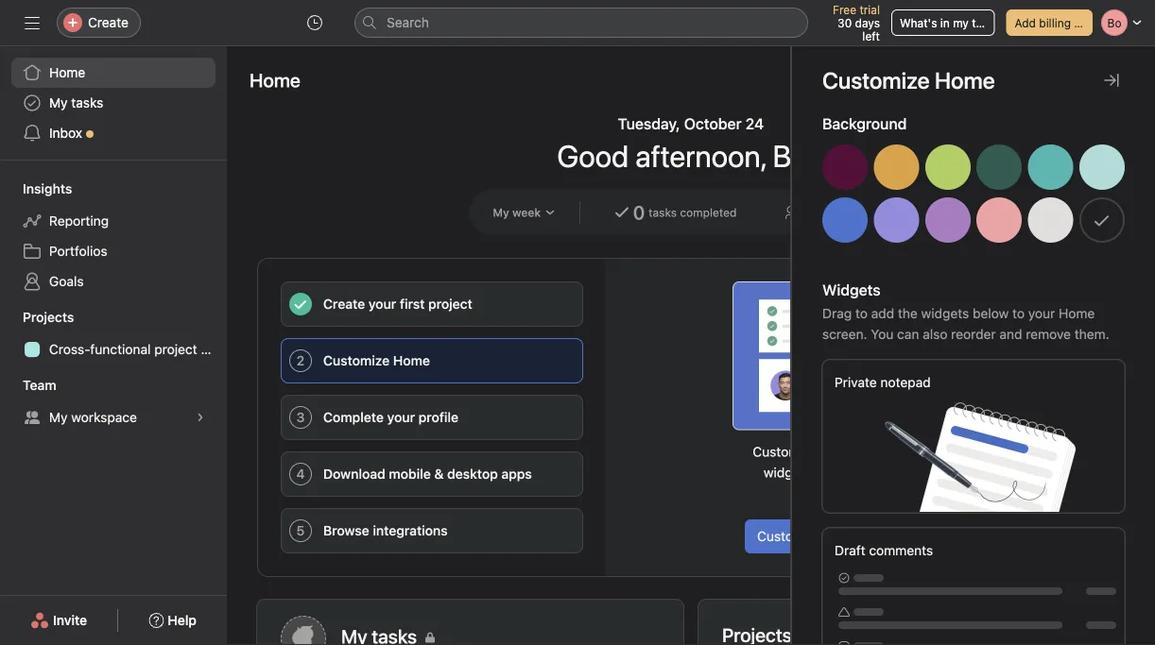 Task type: vqa. For each thing, say whether or not it's contained in the screenshot.
bottommost Completed image
no



Task type: locate. For each thing, give the bounding box(es) containing it.
free
[[833, 3, 857, 16]]

to right below in the top of the page
[[1013, 306, 1025, 322]]

tasks inside global element
[[71, 95, 103, 111]]

1 horizontal spatial tasks
[[649, 206, 677, 219]]

add up you
[[872, 306, 895, 322]]

1 vertical spatial my
[[493, 206, 510, 219]]

plan
[[201, 342, 227, 357]]

your left own.
[[907, 465, 934, 481]]

1 vertical spatial customize
[[753, 444, 818, 460]]

my inside global element
[[49, 95, 68, 111]]

background
[[852, 444, 924, 460]]

and up own.
[[928, 444, 951, 460]]

reporting link
[[11, 206, 216, 236]]

create inside popup button
[[88, 15, 129, 30]]

hide sidebar image
[[25, 15, 40, 30]]

0 horizontal spatial create
[[88, 15, 129, 30]]

customize inside customize home button
[[758, 529, 822, 545]]

2 vertical spatial my
[[49, 410, 68, 426]]

home link
[[11, 58, 216, 88]]

complete your profile
[[323, 410, 459, 426]]

0 vertical spatial my
[[49, 95, 68, 111]]

home inside global element
[[49, 65, 85, 80]]

home
[[49, 65, 85, 80], [250, 69, 301, 91], [1059, 306, 1095, 322], [868, 465, 904, 481], [826, 529, 862, 545]]

search
[[387, 15, 429, 30]]

project
[[154, 342, 197, 357]]

customize home down left
[[823, 67, 996, 94]]

can
[[898, 327, 920, 342]]

and inside drag to add the widgets below to your home screen. you can also reorder and remove them.
[[1000, 327, 1023, 342]]

home inside button
[[826, 529, 862, 545]]

completed
[[680, 206, 737, 219]]

1 horizontal spatial 0
[[805, 201, 816, 224]]

0 left tasks completed
[[633, 201, 645, 224]]

step
[[927, 529, 954, 545]]

customize for customize
[[1048, 210, 1113, 226]]

create up home link
[[88, 15, 129, 30]]

create for create your first project
[[323, 296, 365, 312]]

add billing info button
[[1007, 9, 1095, 36]]

0 horizontal spatial widgets
[[764, 465, 812, 481]]

0 vertical spatial create
[[88, 15, 129, 30]]

add billing info
[[1015, 16, 1095, 29]]

help button
[[136, 604, 209, 638]]

1 vertical spatial tasks
[[649, 206, 677, 219]]

to
[[856, 306, 868, 322], [1013, 306, 1025, 322], [815, 465, 828, 481]]

2 0 from the left
[[805, 201, 816, 224]]

my down team
[[49, 410, 68, 426]]

widgets up also
[[922, 306, 970, 322]]

background option group
[[823, 145, 1125, 251]]

week
[[513, 206, 541, 219]]

also
[[923, 327, 948, 342]]

your up remove
[[1029, 306, 1056, 322]]

projects
[[23, 310, 74, 325]]

1 0 from the left
[[633, 201, 645, 224]]

portfolios
[[49, 244, 107, 259]]

tasks
[[71, 95, 103, 111], [649, 206, 677, 219]]

0 vertical spatial customize
[[1048, 210, 1113, 226]]

0 horizontal spatial add
[[872, 306, 895, 322]]

1 vertical spatial widgets
[[764, 465, 812, 481]]

my for my tasks
[[49, 95, 68, 111]]

add
[[1015, 16, 1036, 29]]

widgets left the make
[[764, 465, 812, 481]]

0 horizontal spatial customize home
[[323, 353, 430, 369]]

customize
[[1048, 210, 1113, 226], [753, 444, 818, 460], [758, 529, 822, 545]]

to left the make
[[815, 465, 828, 481]]

bob
[[773, 138, 825, 174]]

1 horizontal spatial create
[[323, 296, 365, 312]]

0 horizontal spatial and
[[928, 444, 951, 460]]

0 horizontal spatial 0
[[633, 201, 645, 224]]

widgets inside customize your background and add widgets to make home your own.
[[764, 465, 812, 481]]

add inside customize your background and add widgets to make home your own.
[[954, 444, 978, 460]]

0
[[633, 201, 645, 224], [805, 201, 816, 224]]

inbox
[[49, 125, 82, 141]]

30
[[838, 16, 852, 29]]

1 horizontal spatial to
[[856, 306, 868, 322]]

billing
[[1040, 16, 1071, 29]]

your
[[369, 296, 396, 312], [1029, 306, 1056, 322], [821, 444, 848, 460], [907, 465, 934, 481]]

create left the first project
[[323, 296, 365, 312]]

my
[[49, 95, 68, 111], [493, 206, 510, 219], [49, 410, 68, 426]]

0 horizontal spatial tasks
[[71, 95, 103, 111]]

what's in my trial? button
[[892, 9, 999, 36]]

widgets
[[922, 306, 970, 322], [764, 465, 812, 481]]

customize button
[[1017, 201, 1125, 235]]

1 horizontal spatial widgets
[[922, 306, 970, 322]]

insights
[[23, 181, 72, 197]]

customize home up complete your profile
[[323, 353, 430, 369]]

my
[[953, 16, 969, 29]]

tasks up inbox on the left top of the page
[[71, 95, 103, 111]]

own.
[[938, 465, 967, 481]]

global element
[[0, 46, 227, 160]]

search button
[[355, 8, 809, 38]]

my left week at top left
[[493, 206, 510, 219]]

0 vertical spatial widgets
[[922, 306, 970, 322]]

0 vertical spatial add
[[872, 306, 895, 322]]

history image
[[307, 15, 322, 30]]

2 horizontal spatial to
[[1013, 306, 1025, 322]]

0 vertical spatial and
[[1000, 327, 1023, 342]]

to inside customize your background and add widgets to make home your own.
[[815, 465, 828, 481]]

customize home
[[758, 529, 862, 545]]

collaborators
[[820, 206, 890, 219]]

add inside drag to add the widgets below to your home screen. you can also reorder and remove them.
[[872, 306, 895, 322]]

0 vertical spatial customize home
[[823, 67, 996, 94]]

0 vertical spatial tasks
[[71, 95, 103, 111]]

3
[[297, 410, 305, 426]]

create
[[88, 15, 129, 30], [323, 296, 365, 312]]

the
[[898, 306, 918, 322]]

1 horizontal spatial customize home
[[823, 67, 996, 94]]

desktop apps
[[447, 467, 532, 482]]

remove
[[1026, 327, 1071, 342]]

to for customize your background and add widgets to make home your own.
[[815, 465, 828, 481]]

my up inbox on the left top of the page
[[49, 95, 68, 111]]

0 left collaborators
[[805, 201, 816, 224]]

add
[[872, 306, 895, 322], [954, 444, 978, 460]]

your left the first project
[[369, 296, 396, 312]]

download mobile & desktop apps
[[323, 467, 532, 482]]

1 vertical spatial add
[[954, 444, 978, 460]]

my inside teams element
[[49, 410, 68, 426]]

and down below in the top of the page
[[1000, 327, 1023, 342]]

1 vertical spatial and
[[928, 444, 951, 460]]

customize inside customize button
[[1048, 210, 1113, 226]]

to right drag at the right
[[856, 306, 868, 322]]

2 vertical spatial customize
[[758, 529, 822, 545]]

tuesday,
[[618, 115, 681, 133]]

tasks left completed
[[649, 206, 677, 219]]

1 horizontal spatial add
[[954, 444, 978, 460]]

info
[[1075, 16, 1095, 29]]

1 vertical spatial customize home
[[323, 353, 430, 369]]

insights button
[[0, 180, 72, 199]]

&
[[434, 467, 444, 482]]

1 horizontal spatial and
[[1000, 327, 1023, 342]]

see details, my workspace image
[[195, 412, 206, 424]]

1 vertical spatial create
[[323, 296, 365, 312]]

my inside dropdown button
[[493, 206, 510, 219]]

customize inside customize your background and add widgets to make home your own.
[[753, 444, 818, 460]]

0 horizontal spatial to
[[815, 465, 828, 481]]

customize home
[[823, 67, 996, 94], [323, 353, 430, 369]]

add up own.
[[954, 444, 978, 460]]

customize for customize your background and add widgets to make home your own.
[[753, 444, 818, 460]]

download
[[323, 467, 386, 482]]



Task type: describe. For each thing, give the bounding box(es) containing it.
next
[[894, 529, 923, 545]]

portfolios link
[[11, 236, 216, 267]]

your profile
[[387, 410, 459, 426]]

tuesday, october 24 good afternoon, bob
[[557, 115, 825, 174]]

my week
[[493, 206, 541, 219]]

private
[[835, 375, 877, 391]]

teams element
[[0, 369, 227, 437]]

team
[[23, 378, 56, 393]]

in
[[941, 16, 950, 29]]

your inside drag to add the widgets below to your home screen. you can also reorder and remove them.
[[1029, 306, 1056, 322]]

drag
[[823, 306, 852, 322]]

what's
[[900, 16, 938, 29]]

my tasks
[[49, 95, 103, 111]]

24
[[746, 115, 764, 133]]

my week button
[[485, 200, 565, 226]]

functional
[[90, 342, 151, 357]]

customize for customize home
[[758, 529, 822, 545]]

widgets inside drag to add the widgets below to your home screen. you can also reorder and remove them.
[[922, 306, 970, 322]]

complete
[[323, 410, 384, 426]]

first project
[[400, 296, 473, 312]]

and inside customize your background and add widgets to make home your own.
[[928, 444, 951, 460]]

screen.
[[823, 327, 868, 342]]

what's in my trial?
[[900, 16, 999, 29]]

draft
[[835, 543, 866, 559]]

create button
[[57, 8, 141, 38]]

mobile
[[389, 467, 431, 482]]

customize home button
[[745, 520, 874, 554]]

projects element
[[0, 301, 227, 369]]

left
[[863, 29, 880, 43]]

comments
[[870, 543, 934, 559]]

search list box
[[355, 8, 809, 38]]

inbox link
[[11, 118, 216, 148]]

reporting
[[49, 213, 109, 229]]

free trial 30 days left
[[833, 3, 880, 43]]

good
[[557, 138, 629, 174]]

workspace
[[71, 410, 137, 426]]

4
[[296, 467, 305, 482]]

you
[[871, 327, 894, 342]]

help
[[168, 613, 197, 629]]

draft comments
[[835, 543, 934, 559]]

my tasks link
[[11, 88, 216, 118]]

customize your background and add widgets to make home your own.
[[753, 444, 978, 481]]

5
[[297, 523, 305, 539]]

goals link
[[11, 267, 216, 297]]

drag to add the widgets below to your home screen. you can also reorder and remove them.
[[823, 306, 1110, 342]]

them.
[[1075, 327, 1110, 342]]

days
[[855, 16, 880, 29]]

notepad
[[881, 375, 931, 391]]

close customization pane image
[[1105, 73, 1120, 88]]

my for my workspace
[[49, 410, 68, 426]]

create for create
[[88, 15, 129, 30]]

your up the make
[[821, 444, 848, 460]]

next step button
[[882, 520, 985, 554]]

tasks completed
[[649, 206, 737, 219]]

make
[[831, 465, 864, 481]]

widgets
[[823, 281, 881, 299]]

to for drag to add the widgets below to your home screen. you can also reorder and remove them.
[[1013, 306, 1025, 322]]

invite
[[53, 613, 87, 629]]

october
[[684, 115, 742, 133]]

background
[[823, 115, 907, 133]]

projects button
[[0, 308, 74, 327]]

team button
[[0, 376, 56, 395]]

private notepad
[[835, 375, 931, 391]]

below
[[973, 306, 1009, 322]]

next step
[[894, 529, 954, 545]]

invite button
[[18, 604, 99, 638]]

trial?
[[972, 16, 999, 29]]

home inside customize your background and add widgets to make home your own.
[[868, 465, 904, 481]]

create your first project
[[323, 296, 473, 312]]

my workspace link
[[11, 403, 216, 433]]

insights element
[[0, 172, 227, 301]]

reorder
[[952, 327, 996, 342]]

trial
[[860, 3, 880, 16]]

cross-functional project plan link
[[11, 335, 227, 365]]

home inside drag to add the widgets below to your home screen. you can also reorder and remove them.
[[1059, 306, 1095, 322]]

browse integrations
[[323, 523, 448, 539]]

goals
[[49, 274, 84, 289]]

cross-functional project plan
[[49, 342, 227, 357]]

cross-
[[49, 342, 90, 357]]

my workspace
[[49, 410, 137, 426]]

add profile photo image
[[281, 617, 326, 646]]

my for my week
[[493, 206, 510, 219]]



